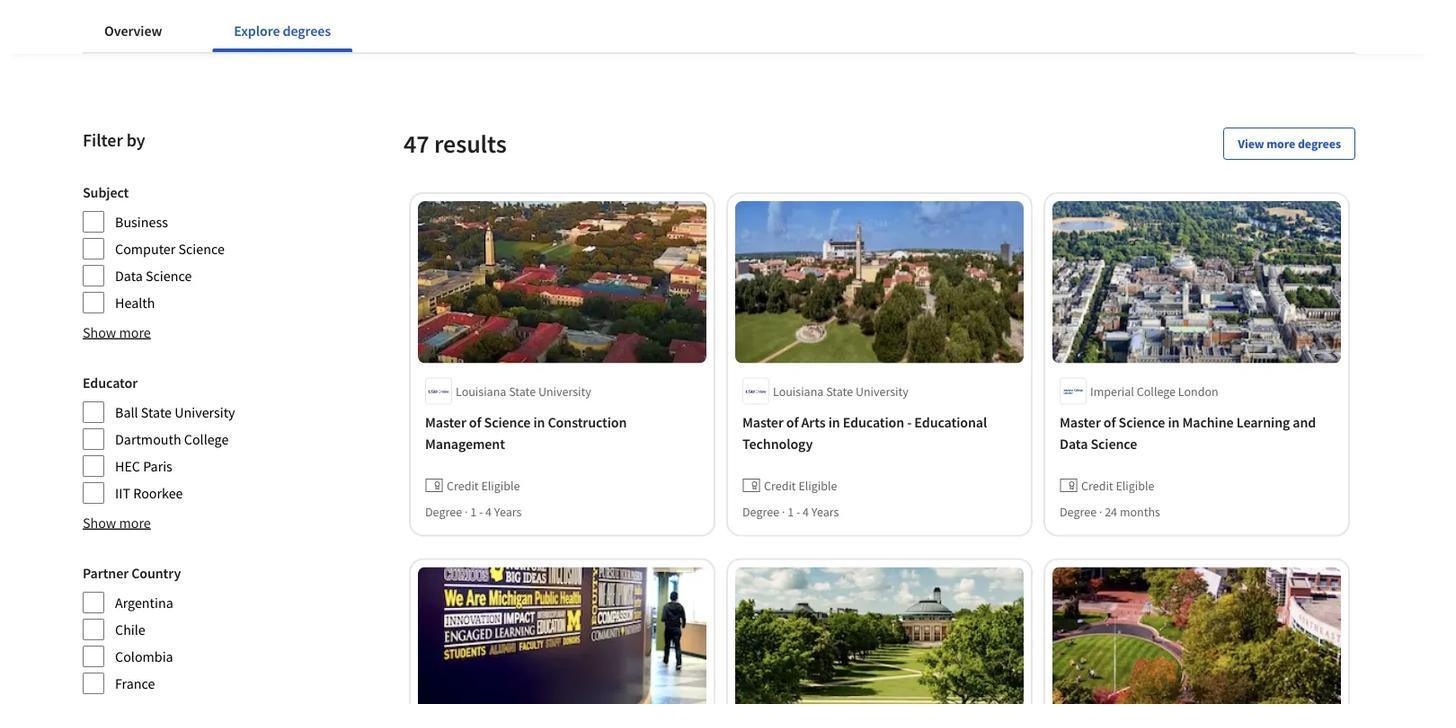 Task type: locate. For each thing, give the bounding box(es) containing it.
of left arts
[[787, 414, 799, 432]]

1 horizontal spatial degree · 1 - 4 years
[[743, 504, 839, 520]]

1 vertical spatial data
[[1060, 436, 1088, 454]]

in left 'construction'
[[534, 414, 545, 432]]

0 vertical spatial show
[[83, 324, 116, 342]]

1
[[470, 504, 477, 520], [788, 504, 794, 520]]

master inside master of arts in education - educational technology
[[743, 414, 784, 432]]

2 of from the left
[[787, 414, 799, 432]]

explore
[[234, 22, 280, 40]]

0 horizontal spatial louisiana
[[456, 384, 507, 400]]

degree down management
[[425, 504, 462, 520]]

show more button for iit roorkee
[[83, 513, 151, 534]]

1 horizontal spatial years
[[812, 504, 839, 520]]

0 horizontal spatial master
[[425, 414, 466, 432]]

france
[[115, 675, 155, 693]]

1 eligible from the left
[[481, 478, 520, 494]]

0 horizontal spatial years
[[494, 504, 522, 520]]

credit eligible up 24
[[1082, 478, 1155, 494]]

2 horizontal spatial -
[[907, 414, 912, 432]]

view more degrees button
[[1224, 128, 1356, 160]]

2 horizontal spatial university
[[856, 384, 909, 400]]

more down iit
[[119, 514, 151, 532]]

louisiana state university up arts
[[773, 384, 909, 400]]

degree
[[425, 504, 462, 520], [743, 504, 780, 520], [1060, 504, 1097, 520]]

in inside master of arts in education - educational technology
[[829, 414, 840, 432]]

0 horizontal spatial of
[[469, 414, 481, 432]]

show more
[[83, 324, 151, 342], [83, 514, 151, 532]]

education
[[843, 414, 905, 432]]

-
[[907, 414, 912, 432], [479, 504, 483, 520], [797, 504, 801, 520]]

3 of from the left
[[1104, 414, 1116, 432]]

master up management
[[425, 414, 466, 432]]

3 eligible from the left
[[1116, 478, 1155, 494]]

·
[[465, 504, 468, 520], [782, 504, 785, 520], [1100, 504, 1103, 520]]

degree left 24
[[1060, 504, 1097, 520]]

2 horizontal spatial degree
[[1060, 504, 1097, 520]]

in inside master of science in construction management
[[534, 414, 545, 432]]

2 eligible from the left
[[799, 478, 838, 494]]

view more degrees
[[1238, 136, 1342, 152]]

eligible down management
[[481, 478, 520, 494]]

of inside master of science in machine learning and data science
[[1104, 414, 1116, 432]]

1 horizontal spatial louisiana
[[773, 384, 824, 400]]

months
[[1120, 504, 1161, 520]]

eligible up 'months'
[[1116, 478, 1155, 494]]

science
[[179, 240, 225, 258], [146, 267, 192, 285], [484, 414, 531, 432], [1119, 414, 1166, 432], [1091, 436, 1138, 454]]

· left 24
[[1100, 504, 1103, 520]]

0 horizontal spatial degree
[[425, 504, 462, 520]]

0 vertical spatial more
[[1267, 136, 1296, 152]]

degrees
[[283, 22, 331, 40], [1298, 136, 1342, 152]]

filter by
[[83, 129, 145, 152]]

4 for arts
[[803, 504, 809, 520]]

degrees right view
[[1298, 136, 1342, 152]]

computer
[[115, 240, 176, 258]]

louisiana state university up master of science in construction management
[[456, 384, 591, 400]]

dartmouth college
[[115, 431, 229, 449]]

1 horizontal spatial state
[[509, 384, 536, 400]]

3 credit eligible from the left
[[1082, 478, 1155, 494]]

educator
[[83, 374, 138, 392]]

2 vertical spatial more
[[119, 514, 151, 532]]

1 credit from the left
[[447, 478, 479, 494]]

college down ball state university
[[184, 431, 229, 449]]

of up management
[[469, 414, 481, 432]]

state up education
[[826, 384, 853, 400]]

master up technology
[[743, 414, 784, 432]]

explore degrees button
[[213, 9, 353, 52]]

subject
[[83, 183, 129, 201]]

more right view
[[1267, 136, 1296, 152]]

3 · from the left
[[1100, 504, 1103, 520]]

1 degree from the left
[[425, 504, 462, 520]]

master down "imperial"
[[1060, 414, 1101, 432]]

2 horizontal spatial master
[[1060, 414, 1101, 432]]

- down technology
[[797, 504, 801, 520]]

master inside master of science in machine learning and data science
[[1060, 414, 1101, 432]]

2 louisiana from the left
[[773, 384, 824, 400]]

show for iit roorkee
[[83, 514, 116, 532]]

credit up degree · 24 months
[[1082, 478, 1114, 494]]

0 vertical spatial data
[[115, 267, 143, 285]]

0 horizontal spatial data
[[115, 267, 143, 285]]

show more button down iit
[[83, 513, 151, 534]]

of down "imperial"
[[1104, 414, 1116, 432]]

- right education
[[907, 414, 912, 432]]

master inside master of science in construction management
[[425, 414, 466, 432]]

0 horizontal spatial state
[[141, 404, 172, 422]]

show down iit
[[83, 514, 116, 532]]

1 horizontal spatial ·
[[782, 504, 785, 520]]

degree · 1 - 4 years
[[425, 504, 522, 520], [743, 504, 839, 520]]

in for machine
[[1168, 414, 1180, 432]]

1 vertical spatial more
[[119, 324, 151, 342]]

louisiana for science
[[456, 384, 507, 400]]

state for arts
[[826, 384, 853, 400]]

louisiana up arts
[[773, 384, 824, 400]]

0 vertical spatial show more button
[[83, 322, 151, 343]]

1 degree · 1 - 4 years from the left
[[425, 504, 522, 520]]

more inside button
[[1267, 136, 1296, 152]]

years down technology
[[812, 504, 839, 520]]

college for dartmouth
[[184, 431, 229, 449]]

overview
[[104, 22, 162, 40]]

data
[[115, 267, 143, 285], [1060, 436, 1088, 454]]

1 horizontal spatial of
[[787, 414, 799, 432]]

0 horizontal spatial eligible
[[481, 478, 520, 494]]

· down technology
[[782, 504, 785, 520]]

college inside educator group
[[184, 431, 229, 449]]

1 horizontal spatial louisiana state university
[[773, 384, 909, 400]]

2 in from the left
[[829, 414, 840, 432]]

hec paris
[[115, 458, 172, 476]]

0 horizontal spatial credit
[[447, 478, 479, 494]]

2 degree · 1 - 4 years from the left
[[743, 504, 839, 520]]

3 master from the left
[[1060, 414, 1101, 432]]

show down health
[[83, 324, 116, 342]]

4
[[486, 504, 492, 520], [803, 504, 809, 520]]

filter
[[83, 129, 123, 152]]

data inside subject group
[[115, 267, 143, 285]]

1 horizontal spatial -
[[797, 504, 801, 520]]

1 horizontal spatial 4
[[803, 504, 809, 520]]

2 louisiana state university from the left
[[773, 384, 909, 400]]

2 horizontal spatial eligible
[[1116, 478, 1155, 494]]

1 for master of science in construction management
[[470, 504, 477, 520]]

0 horizontal spatial louisiana state university
[[456, 384, 591, 400]]

1 horizontal spatial master
[[743, 414, 784, 432]]

tab list
[[83, 9, 381, 52]]

college
[[1137, 384, 1176, 400], [184, 431, 229, 449]]

1 horizontal spatial eligible
[[799, 478, 838, 494]]

university for construction
[[538, 384, 591, 400]]

2 · from the left
[[782, 504, 785, 520]]

more for dartmouth college
[[119, 514, 151, 532]]

in left machine
[[1168, 414, 1180, 432]]

0 horizontal spatial university
[[175, 404, 235, 422]]

master of science in construction management
[[425, 414, 627, 454]]

2 master from the left
[[743, 414, 784, 432]]

show more button
[[83, 322, 151, 343], [83, 513, 151, 534]]

1 show more button from the top
[[83, 322, 151, 343]]

3 in from the left
[[1168, 414, 1180, 432]]

3 credit from the left
[[1082, 478, 1114, 494]]

degree · 1 - 4 years down technology
[[743, 504, 839, 520]]

degree · 1 - 4 years down management
[[425, 504, 522, 520]]

in for education
[[829, 414, 840, 432]]

tab list containing overview
[[83, 9, 381, 52]]

1 horizontal spatial college
[[1137, 384, 1176, 400]]

1 years from the left
[[494, 504, 522, 520]]

university up dartmouth college
[[175, 404, 235, 422]]

of for master of science in machine learning and data science
[[1104, 414, 1116, 432]]

2 show from the top
[[83, 514, 116, 532]]

1 horizontal spatial credit
[[764, 478, 796, 494]]

1 louisiana state university from the left
[[456, 384, 591, 400]]

credit down technology
[[764, 478, 796, 494]]

0 horizontal spatial in
[[534, 414, 545, 432]]

years
[[494, 504, 522, 520], [812, 504, 839, 520]]

2 horizontal spatial credit
[[1082, 478, 1114, 494]]

of inside master of arts in education - educational technology
[[787, 414, 799, 432]]

- for master of science in construction management
[[479, 504, 483, 520]]

1 in from the left
[[534, 414, 545, 432]]

university up 'construction'
[[538, 384, 591, 400]]

subject group
[[83, 182, 235, 315]]

university
[[538, 384, 591, 400], [856, 384, 909, 400], [175, 404, 235, 422]]

credit eligible down management
[[447, 478, 520, 494]]

credit down management
[[447, 478, 479, 494]]

of
[[469, 414, 481, 432], [787, 414, 799, 432], [1104, 414, 1116, 432]]

2 horizontal spatial in
[[1168, 414, 1180, 432]]

imperial
[[1091, 384, 1135, 400]]

1 show more from the top
[[83, 324, 151, 342]]

master
[[425, 414, 466, 432], [743, 414, 784, 432], [1060, 414, 1101, 432]]

of for master of arts in education - educational technology
[[787, 414, 799, 432]]

degree down technology
[[743, 504, 780, 520]]

1 vertical spatial college
[[184, 431, 229, 449]]

1 of from the left
[[469, 414, 481, 432]]

credit for master of arts in education - educational technology
[[764, 478, 796, 494]]

- down management
[[479, 504, 483, 520]]

1 vertical spatial show more
[[83, 514, 151, 532]]

credit eligible
[[447, 478, 520, 494], [764, 478, 838, 494], [1082, 478, 1155, 494]]

1 4 from the left
[[486, 504, 492, 520]]

1 credit eligible from the left
[[447, 478, 520, 494]]

2 horizontal spatial ·
[[1100, 504, 1103, 520]]

degree for master of arts in education - educational technology
[[743, 504, 780, 520]]

health
[[115, 294, 155, 312]]

0 horizontal spatial college
[[184, 431, 229, 449]]

0 horizontal spatial ·
[[465, 504, 468, 520]]

2 credit from the left
[[764, 478, 796, 494]]

show more button down health
[[83, 322, 151, 343]]

and
[[1293, 414, 1317, 432]]

university up education
[[856, 384, 909, 400]]

show
[[83, 324, 116, 342], [83, 514, 116, 532]]

in
[[534, 414, 545, 432], [829, 414, 840, 432], [1168, 414, 1180, 432]]

show more down health
[[83, 324, 151, 342]]

partner
[[83, 565, 129, 583]]

construction
[[548, 414, 627, 432]]

science inside master of science in construction management
[[484, 414, 531, 432]]

master for master of arts in education - educational technology
[[743, 414, 784, 432]]

2 horizontal spatial of
[[1104, 414, 1116, 432]]

years for arts
[[812, 504, 839, 520]]

in inside master of science in machine learning and data science
[[1168, 414, 1180, 432]]

4 down management
[[486, 504, 492, 520]]

2 degree from the left
[[743, 504, 780, 520]]

1 horizontal spatial 1
[[788, 504, 794, 520]]

college left london
[[1137, 384, 1176, 400]]

0 horizontal spatial -
[[479, 504, 483, 520]]

eligible for machine
[[1116, 478, 1155, 494]]

management
[[425, 436, 505, 454]]

in right arts
[[829, 414, 840, 432]]

credit eligible down technology
[[764, 478, 838, 494]]

science down computer science
[[146, 267, 192, 285]]

1 vertical spatial show more button
[[83, 513, 151, 534]]

business
[[115, 213, 168, 231]]

0 horizontal spatial credit eligible
[[447, 478, 520, 494]]

0 horizontal spatial 1
[[470, 504, 477, 520]]

2 show more from the top
[[83, 514, 151, 532]]

2 credit eligible from the left
[[764, 478, 838, 494]]

1 down technology
[[788, 504, 794, 520]]

eligible
[[481, 478, 520, 494], [799, 478, 838, 494], [1116, 478, 1155, 494]]

0 horizontal spatial 4
[[486, 504, 492, 520]]

eligible for construction
[[481, 478, 520, 494]]

1 horizontal spatial university
[[538, 384, 591, 400]]

eligible down technology
[[799, 478, 838, 494]]

of inside master of science in construction management
[[469, 414, 481, 432]]

show more down iit
[[83, 514, 151, 532]]

data up health
[[115, 267, 143, 285]]

hec
[[115, 458, 140, 476]]

1 vertical spatial show
[[83, 514, 116, 532]]

2 horizontal spatial state
[[826, 384, 853, 400]]

state up dartmouth
[[141, 404, 172, 422]]

more
[[1267, 136, 1296, 152], [119, 324, 151, 342], [119, 514, 151, 532]]

1 vertical spatial degrees
[[1298, 136, 1342, 152]]

1 down management
[[470, 504, 477, 520]]

more for computer science
[[119, 324, 151, 342]]

1 horizontal spatial degree
[[743, 504, 780, 520]]

years for science
[[494, 504, 522, 520]]

- for master of arts in education - educational technology
[[797, 504, 801, 520]]

state
[[509, 384, 536, 400], [826, 384, 853, 400], [141, 404, 172, 422]]

1 1 from the left
[[470, 504, 477, 520]]

0 vertical spatial degrees
[[283, 22, 331, 40]]

science up management
[[484, 414, 531, 432]]

2 4 from the left
[[803, 504, 809, 520]]

1 louisiana from the left
[[456, 384, 507, 400]]

credit
[[447, 478, 479, 494], [764, 478, 796, 494], [1082, 478, 1114, 494]]

4 down technology
[[803, 504, 809, 520]]

· down management
[[465, 504, 468, 520]]

louisiana
[[456, 384, 507, 400], [773, 384, 824, 400]]

0 vertical spatial college
[[1137, 384, 1176, 400]]

1 horizontal spatial credit eligible
[[764, 478, 838, 494]]

0 vertical spatial show more
[[83, 324, 151, 342]]

years down management
[[494, 504, 522, 520]]

1 horizontal spatial data
[[1060, 436, 1088, 454]]

data up degree · 24 months
[[1060, 436, 1088, 454]]

louisiana state university
[[456, 384, 591, 400], [773, 384, 909, 400]]

2 1 from the left
[[788, 504, 794, 520]]

0 horizontal spatial degree · 1 - 4 years
[[425, 504, 522, 520]]

more down health
[[119, 324, 151, 342]]

1 show from the top
[[83, 324, 116, 342]]

science down "imperial"
[[1091, 436, 1138, 454]]

overview button
[[83, 9, 184, 52]]

1 horizontal spatial in
[[829, 414, 840, 432]]

degree for master of science in machine learning and data science
[[1060, 504, 1097, 520]]

1 · from the left
[[465, 504, 468, 520]]

1 master from the left
[[425, 414, 466, 432]]

3 degree from the left
[[1060, 504, 1097, 520]]

2 years from the left
[[812, 504, 839, 520]]

master for master of science in machine learning and data science
[[1060, 414, 1101, 432]]

47
[[404, 128, 429, 160]]

state up master of science in construction management
[[509, 384, 536, 400]]

master of arts in education - educational technology link
[[743, 412, 1017, 455]]

2 show more button from the top
[[83, 513, 151, 534]]

2 horizontal spatial credit eligible
[[1082, 478, 1155, 494]]

louisiana up management
[[456, 384, 507, 400]]

degree · 1 - 4 years for master of science in construction management
[[425, 504, 522, 520]]

degrees right explore on the top left
[[283, 22, 331, 40]]

1 for master of arts in education - educational technology
[[788, 504, 794, 520]]



Task type: vqa. For each thing, say whether or not it's contained in the screenshot.


Task type: describe. For each thing, give the bounding box(es) containing it.
argentina
[[115, 594, 173, 612]]

credit eligible for master of science in machine learning and data science
[[1082, 478, 1155, 494]]

· for master of arts in education - educational technology
[[782, 504, 785, 520]]

results
[[434, 128, 507, 160]]

master of science in machine learning and data science
[[1060, 414, 1317, 454]]

show more for iit roorkee
[[83, 514, 151, 532]]

explore degrees
[[234, 22, 331, 40]]

· for master of science in construction management
[[465, 504, 468, 520]]

4 for science
[[486, 504, 492, 520]]

data inside master of science in machine learning and data science
[[1060, 436, 1088, 454]]

credit eligible for master of arts in education - educational technology
[[764, 478, 838, 494]]

country
[[131, 565, 181, 583]]

data science
[[115, 267, 192, 285]]

machine
[[1183, 414, 1234, 432]]

credit eligible for master of science in construction management
[[447, 478, 520, 494]]

degree for master of science in construction management
[[425, 504, 462, 520]]

state for science
[[509, 384, 536, 400]]

colombia
[[115, 648, 173, 666]]

master of science in construction management link
[[425, 412, 700, 455]]

iit
[[115, 485, 130, 503]]

university inside educator group
[[175, 404, 235, 422]]

degree · 1 - 4 years for master of arts in education - educational technology
[[743, 504, 839, 520]]

technology
[[743, 436, 813, 454]]

1 horizontal spatial degrees
[[1298, 136, 1342, 152]]

24
[[1105, 504, 1118, 520]]

of for master of science in construction management
[[469, 414, 481, 432]]

louisiana state university for arts
[[773, 384, 909, 400]]

master for master of science in construction management
[[425, 414, 466, 432]]

london
[[1179, 384, 1219, 400]]

show more for health
[[83, 324, 151, 342]]

science up the data science
[[179, 240, 225, 258]]

learning
[[1237, 414, 1291, 432]]

chile
[[115, 621, 145, 639]]

university for education
[[856, 384, 909, 400]]

view
[[1238, 136, 1265, 152]]

· for master of science in machine learning and data science
[[1100, 504, 1103, 520]]

iit roorkee
[[115, 485, 183, 503]]

47 results
[[404, 128, 507, 160]]

master of science in machine learning and data science link
[[1060, 412, 1334, 455]]

dartmouth
[[115, 431, 181, 449]]

louisiana state university for science
[[456, 384, 591, 400]]

show more button for health
[[83, 322, 151, 343]]

partner country group
[[83, 563, 235, 696]]

master of arts in education - educational technology
[[743, 414, 987, 454]]

arts
[[802, 414, 826, 432]]

- inside master of arts in education - educational technology
[[907, 414, 912, 432]]

ball state university
[[115, 404, 235, 422]]

college for imperial
[[1137, 384, 1176, 400]]

science down imperial college london
[[1119, 414, 1166, 432]]

by
[[126, 129, 145, 152]]

show for health
[[83, 324, 116, 342]]

educator group
[[83, 372, 235, 505]]

imperial college london
[[1091, 384, 1219, 400]]

0 horizontal spatial degrees
[[283, 22, 331, 40]]

educational
[[915, 414, 987, 432]]

computer science
[[115, 240, 225, 258]]

state inside educator group
[[141, 404, 172, 422]]

roorkee
[[133, 485, 183, 503]]

credit for master of science in construction management
[[447, 478, 479, 494]]

louisiana for arts
[[773, 384, 824, 400]]

in for construction
[[534, 414, 545, 432]]

paris
[[143, 458, 172, 476]]

degree · 24 months
[[1060, 504, 1161, 520]]

ball
[[115, 404, 138, 422]]

partner country
[[83, 565, 181, 583]]

eligible for education
[[799, 478, 838, 494]]

credit for master of science in machine learning and data science
[[1082, 478, 1114, 494]]



